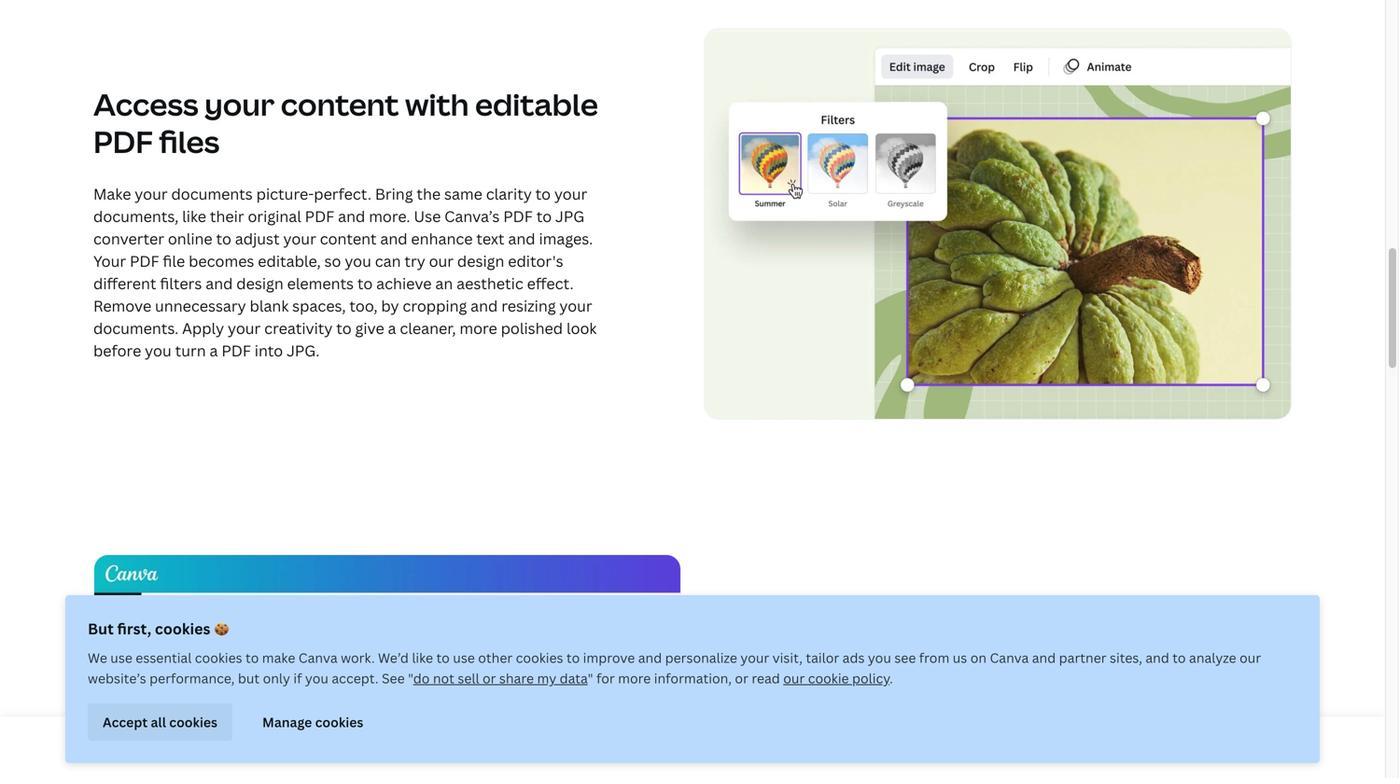 Task type: describe. For each thing, give the bounding box(es) containing it.
online
[[168, 229, 213, 249]]

only
[[263, 670, 290, 688]]

do not sell or share my data " for more information, or read our cookie policy .
[[413, 670, 894, 688]]

do
[[413, 670, 430, 688]]

cookies inside accept all cookies button
[[169, 714, 218, 732]]

a right the turn
[[210, 341, 218, 361]]

presentation
[[756, 722, 849, 742]]

an
[[436, 273, 453, 294]]

in
[[1184, 622, 1210, 662]]

and left partner on the bottom of page
[[1033, 650, 1056, 667]]

becomes
[[189, 251, 254, 271]]

your inside we use essential cookies to make canva work. we'd like to use other cookies to improve and personalize your visit, tailor ads you see from us on canva and partner sites, and to analyze our website's performance, but only if you accept. see "
[[741, 650, 770, 667]]

and down becomes
[[206, 273, 233, 294]]

to up images.
[[537, 206, 552, 226]]

to left the "analyze" on the bottom of page
[[1173, 650, 1187, 667]]

sell
[[458, 670, 480, 688]]

by
[[381, 296, 399, 316]]

them
[[1114, 744, 1152, 764]]

jpg inside make your documents picture-perfect. bring the same clarity to your documents, like their original pdf and more. use canva's pdf to jpg converter online to adjust your content and enhance text and images. your pdf file becomes editable, so you can try our design editor's different filters and design elements to achieve an aesthetic effect. remove unnecessary blank spaces, too, by cropping and resizing your documents. apply your creativity to give a cleaner, more polished look before you turn a pdf into jpg.
[[556, 206, 585, 226]]

spaces,
[[292, 296, 346, 316]]

to up becomes
[[216, 229, 232, 249]]

pdf down the apply
[[222, 341, 251, 361]]

accept
[[103, 714, 148, 732]]

your inside the present your converted files in a dynamic layout
[[879, 622, 950, 662]]

data
[[560, 670, 588, 688]]

2 " from the left
[[588, 670, 594, 688]]

to right get
[[1266, 722, 1282, 742]]

our inside presentation is everything. with canva's pdf to jpg converter, you get to change your pdf files to jpg for free and arrange them into a compelling design. choose from our wide selection of templates for various onli
[[907, 767, 932, 779]]

policy
[[853, 670, 890, 688]]

pdf down the perfect. at top left
[[305, 206, 335, 226]]

read
[[752, 670, 781, 688]]

editable
[[475, 84, 598, 125]]

canva's inside make your documents picture-perfect. bring the same clarity to your documents, like their original pdf and more. use canva's pdf to jpg converter online to adjust your content and enhance text and images. your pdf file becomes editable, so you can try our design editor's different filters and design elements to achieve an aesthetic effect. remove unnecessary blank spaces, too, by cropping and resizing your documents. apply your creativity to give a cleaner, more polished look before you turn a pdf into jpg.
[[445, 206, 500, 226]]

manage cookies
[[262, 714, 364, 732]]

give
[[355, 318, 384, 338]]

use
[[414, 206, 441, 226]]

to down everything.
[[915, 744, 930, 764]]

website's
[[88, 670, 146, 688]]

we use essential cookies to make canva work. we'd like to use other cookies to improve and personalize your visit, tailor ads you see from us on canva and partner sites, and to analyze our website's performance, but only if you accept. see "
[[88, 650, 1262, 688]]

1 horizontal spatial more
[[618, 670, 651, 688]]

improve
[[583, 650, 635, 667]]

first,
[[117, 619, 151, 639]]

cookie
[[808, 670, 849, 688]]

1 horizontal spatial jpg
[[934, 744, 963, 764]]

images.
[[539, 229, 593, 249]]

pdf inside access your content with editable pdf files
[[93, 121, 153, 162]]

your
[[93, 251, 126, 271]]

us
[[953, 650, 968, 667]]

original
[[248, 206, 301, 226]]

perfect.
[[314, 184, 372, 204]]

our inside make your documents picture-perfect. bring the same clarity to your documents, like their original pdf and more. use canva's pdf to jpg converter online to adjust your content and enhance text and images. your pdf file becomes editable, so you can try our design editor's different filters and design elements to achieve an aesthetic effect. remove unnecessary blank spaces, too, by cropping and resizing your documents. apply your creativity to give a cleaner, more polished look before you turn a pdf into jpg.
[[429, 251, 454, 271]]

1 vertical spatial design
[[237, 273, 284, 294]]

pdf down converter
[[130, 251, 159, 271]]

remove
[[93, 296, 151, 316]]

presentation is everything. with canva's pdf to jpg converter, you get to change your pdf files to jpg for free and arrange them into a compelling design. choose from our wide selection of templates for various onli
[[756, 722, 1292, 779]]

our down visit,
[[784, 670, 805, 688]]

too,
[[350, 296, 378, 316]]

unnecessary
[[155, 296, 246, 316]]

2 horizontal spatial jpg
[[1100, 722, 1129, 742]]

and up "do not sell or share my data " for more information, or read our cookie policy ."
[[638, 650, 662, 667]]

analyze
[[1190, 650, 1237, 667]]

and right 'sites,'
[[1146, 650, 1170, 667]]

documents.
[[93, 318, 179, 338]]

cookies inside manage cookies button
[[315, 714, 364, 732]]

2 canva from the left
[[990, 650, 1029, 667]]

partner
[[1060, 650, 1107, 667]]

to up arrange
[[1081, 722, 1096, 742]]

you right the 'if'
[[305, 670, 329, 688]]

templates
[[1061, 767, 1134, 779]]

on
[[971, 650, 987, 667]]

pdf up arrange
[[1048, 722, 1077, 742]]

jpg.
[[287, 341, 320, 361]]

before
[[93, 341, 141, 361]]

clarity
[[486, 184, 532, 204]]

edit your pdf files image
[[704, 28, 1292, 420]]

content inside access your content with editable pdf files
[[281, 84, 399, 125]]

pdf down is
[[849, 744, 878, 764]]

documents,
[[93, 206, 179, 226]]

0 horizontal spatial for
[[597, 670, 615, 688]]

present
[[756, 622, 873, 662]]

design.
[[756, 767, 807, 779]]

documents
[[171, 184, 253, 204]]

a inside the present your converted files in a dynamic layout
[[1216, 622, 1234, 662]]

everything.
[[868, 722, 949, 742]]

other
[[478, 650, 513, 667]]

wide
[[936, 767, 970, 779]]

2 horizontal spatial for
[[1138, 767, 1159, 779]]

more inside make your documents picture-perfect. bring the same clarity to your documents, like their original pdf and more. use canva's pdf to jpg converter online to adjust your content and enhance text and images. your pdf file becomes editable, so you can try our design editor's different filters and design elements to achieve an aesthetic effect. remove unnecessary blank spaces, too, by cropping and resizing your documents. apply your creativity to give a cleaner, more polished look before you turn a pdf into jpg.
[[460, 318, 498, 338]]

but
[[238, 670, 260, 688]]

free
[[991, 744, 1021, 764]]

" inside we use essential cookies to make canva work. we'd like to use other cookies to improve and personalize your visit, tailor ads you see from us on canva and partner sites, and to analyze our website's performance, but only if you accept. see "
[[408, 670, 413, 688]]

with
[[405, 84, 469, 125]]

work.
[[341, 650, 375, 667]]

to up not at bottom left
[[437, 650, 450, 667]]

access your content with editable pdf files
[[93, 84, 598, 162]]

.
[[890, 670, 894, 688]]

you right 'so'
[[345, 251, 372, 271]]

of
[[1043, 767, 1058, 779]]

bring
[[375, 184, 413, 204]]

share
[[500, 670, 534, 688]]

not
[[433, 670, 455, 688]]

see
[[382, 670, 405, 688]]

accept all cookies
[[103, 714, 218, 732]]

content inside make your documents picture-perfect. bring the same clarity to your documents, like their original pdf and more. use canva's pdf to jpg converter online to adjust your content and enhance text and images. your pdf file becomes editable, so you can try our design editor's different filters and design elements to achieve an aesthetic effect. remove unnecessary blank spaces, too, by cropping and resizing your documents. apply your creativity to give a cleaner, more polished look before you turn a pdf into jpg.
[[320, 229, 377, 249]]

present your converted files in a dynamic layout
[[756, 622, 1234, 700]]

our cookie policy link
[[784, 670, 890, 688]]

you inside presentation is everything. with canva's pdf to jpg converter, you get to change your pdf files to jpg for free and arrange them into a compelling design. choose from our wide selection of templates for various onli
[[1210, 722, 1236, 742]]

files inside access your content with editable pdf files
[[159, 121, 220, 162]]



Task type: vqa. For each thing, say whether or not it's contained in the screenshot.
Canva to the left
yes



Task type: locate. For each thing, give the bounding box(es) containing it.
into
[[255, 341, 283, 361], [1155, 744, 1184, 764]]

all
[[151, 714, 166, 732]]

from
[[920, 650, 950, 667], [869, 767, 904, 779]]

1 vertical spatial for
[[967, 744, 988, 764]]

so
[[325, 251, 341, 271]]

0 vertical spatial design
[[458, 251, 505, 271]]

or right sell
[[483, 670, 496, 688]]

like
[[182, 206, 206, 226], [412, 650, 433, 667]]

if
[[294, 670, 302, 688]]

a inside presentation is everything. with canva's pdf to jpg converter, you get to change your pdf files to jpg for free and arrange them into a compelling design. choose from our wide selection of templates for various onli
[[1187, 744, 1196, 764]]

with
[[952, 722, 985, 742]]

ads
[[843, 650, 865, 667]]

pdf
[[93, 121, 153, 162], [305, 206, 335, 226], [504, 206, 533, 226], [130, 251, 159, 271], [222, 341, 251, 361], [1048, 722, 1077, 742], [849, 744, 878, 764]]

use up website's
[[110, 650, 132, 667]]

into down converter,
[[1155, 744, 1184, 764]]

1 vertical spatial more
[[618, 670, 651, 688]]

0 horizontal spatial design
[[237, 273, 284, 294]]

1 vertical spatial into
[[1155, 744, 1184, 764]]

1 " from the left
[[408, 670, 413, 688]]

0 horizontal spatial jpg
[[556, 206, 585, 226]]

adjust
[[235, 229, 280, 249]]

get
[[1240, 722, 1263, 742]]

and inside presentation is everything. with canva's pdf to jpg converter, you get to change your pdf files to jpg for free and arrange them into a compelling design. choose from our wide selection of templates for various onli
[[1024, 744, 1051, 764]]

0 vertical spatial more
[[460, 318, 498, 338]]

more
[[460, 318, 498, 338], [618, 670, 651, 688]]

design up aesthetic
[[458, 251, 505, 271]]

1 horizontal spatial into
[[1155, 744, 1184, 764]]

jpg up images.
[[556, 206, 585, 226]]

or
[[483, 670, 496, 688], [735, 670, 749, 688]]

but
[[88, 619, 114, 639]]

change
[[756, 744, 808, 764]]

a right give
[[388, 318, 396, 338]]

editable,
[[258, 251, 321, 271]]

more down aesthetic
[[460, 318, 498, 338]]

our left wide
[[907, 767, 932, 779]]

cleaner,
[[400, 318, 456, 338]]

1 vertical spatial like
[[412, 650, 433, 667]]

into inside presentation is everything. with canva's pdf to jpg converter, you get to change your pdf files to jpg for free and arrange them into a compelling design. choose from our wide selection of templates for various onli
[[1155, 744, 1184, 764]]

my
[[537, 670, 557, 688]]

2 vertical spatial files
[[882, 744, 911, 764]]

canva's
[[445, 206, 500, 226], [989, 722, 1044, 742]]

compelling
[[1199, 744, 1279, 764]]

2 horizontal spatial files
[[1118, 622, 1178, 662]]

0 vertical spatial into
[[255, 341, 283, 361]]

1 vertical spatial files
[[1118, 622, 1178, 662]]

from down everything.
[[869, 767, 904, 779]]

our down enhance
[[429, 251, 454, 271]]

choose
[[811, 767, 865, 779]]

canva right on
[[990, 650, 1029, 667]]

content up the perfect. at top left
[[281, 84, 399, 125]]

to
[[536, 184, 551, 204], [537, 206, 552, 226], [216, 229, 232, 249], [358, 273, 373, 294], [336, 318, 352, 338], [246, 650, 259, 667], [437, 650, 450, 667], [567, 650, 580, 667], [1173, 650, 1187, 667], [1081, 722, 1096, 742], [1266, 722, 1282, 742], [915, 744, 930, 764]]

arrange
[[1055, 744, 1110, 764]]

do not sell or share my data link
[[413, 670, 588, 688]]

for down with
[[967, 744, 988, 764]]

cookies up my
[[516, 650, 564, 667]]

our inside we use essential cookies to make canva work. we'd like to use other cookies to improve and personalize your visit, tailor ads you see from us on canva and partner sites, and to analyze our website's performance, but only if you accept. see "
[[1240, 650, 1262, 667]]

their
[[210, 206, 244, 226]]

1 horizontal spatial like
[[412, 650, 433, 667]]

converter,
[[1133, 722, 1206, 742]]

you up policy
[[868, 650, 892, 667]]

1 use from the left
[[110, 650, 132, 667]]

1 horizontal spatial from
[[920, 650, 950, 667]]

manage
[[262, 714, 312, 732]]

to up data
[[567, 650, 580, 667]]

resizing
[[502, 296, 556, 316]]

1 vertical spatial jpg
[[1100, 722, 1129, 742]]

elements
[[287, 273, 354, 294]]

you
[[345, 251, 372, 271], [145, 341, 172, 361], [868, 650, 892, 667], [305, 670, 329, 688], [1210, 722, 1236, 742]]

tailor
[[806, 650, 840, 667]]

0 vertical spatial jpg
[[556, 206, 585, 226]]

0 vertical spatial for
[[597, 670, 615, 688]]

0 horizontal spatial canva's
[[445, 206, 500, 226]]

1 vertical spatial content
[[320, 229, 377, 249]]

files left in on the bottom right of the page
[[1118, 622, 1178, 662]]

turn
[[175, 341, 206, 361]]

access
[[93, 84, 199, 125]]

edit and convert your pdf files to jpg image
[[93, 555, 682, 779]]

blank
[[250, 296, 289, 316]]

0 horizontal spatial use
[[110, 650, 132, 667]]

for down them on the bottom right
[[1138, 767, 1159, 779]]

pdf up make
[[93, 121, 153, 162]]

and up editor's
[[508, 229, 536, 249]]

1 horizontal spatial design
[[458, 251, 505, 271]]

our
[[429, 251, 454, 271], [1240, 650, 1262, 667], [784, 670, 805, 688], [907, 767, 932, 779]]

use up sell
[[453, 650, 475, 667]]

canva
[[299, 650, 338, 667], [990, 650, 1029, 667]]

and down the more. on the left top of page
[[380, 229, 408, 249]]

for down improve
[[597, 670, 615, 688]]

1 horizontal spatial for
[[967, 744, 988, 764]]

from inside we use essential cookies to make canva work. we'd like to use other cookies to improve and personalize your visit, tailor ads you see from us on canva and partner sites, and to analyze our website's performance, but only if you accept. see "
[[920, 650, 950, 667]]

effect.
[[527, 273, 574, 294]]

enhance
[[411, 229, 473, 249]]

visit,
[[773, 650, 803, 667]]

to up but on the bottom left of page
[[246, 650, 259, 667]]

performance,
[[150, 670, 235, 688]]

to left give
[[336, 318, 352, 338]]

same
[[445, 184, 483, 204]]

a right in on the bottom right of the page
[[1216, 622, 1234, 662]]

converter
[[93, 229, 164, 249]]

1 or from the left
[[483, 670, 496, 688]]

look
[[567, 318, 597, 338]]

like inside make your documents picture-perfect. bring the same clarity to your documents, like their original pdf and more. use canva's pdf to jpg converter online to adjust your content and enhance text and images. your pdf file becomes editable, so you can try our design editor's different filters and design elements to achieve an aesthetic effect. remove unnecessary blank spaces, too, by cropping and resizing your documents. apply your creativity to give a cleaner, more polished look before you turn a pdf into jpg.
[[182, 206, 206, 226]]

from left us on the bottom
[[920, 650, 950, 667]]

cookies up essential
[[155, 619, 211, 639]]

into left jpg. at the left top of page
[[255, 341, 283, 361]]

1 horizontal spatial canva's
[[989, 722, 1044, 742]]

0 horizontal spatial like
[[182, 206, 206, 226]]

aesthetic
[[457, 273, 524, 294]]

selection
[[973, 767, 1039, 779]]

design up blank on the left top
[[237, 273, 284, 294]]

more.
[[369, 206, 410, 226]]

more down improve
[[618, 670, 651, 688]]

you down documents.
[[145, 341, 172, 361]]

sites,
[[1110, 650, 1143, 667]]

a up various
[[1187, 744, 1196, 764]]

achieve
[[377, 273, 432, 294]]

0 horizontal spatial more
[[460, 318, 498, 338]]

files inside presentation is everything. with canva's pdf to jpg converter, you get to change your pdf files to jpg for free and arrange them into a compelling design. choose from our wide selection of templates for various onli
[[882, 744, 911, 764]]

and down aesthetic
[[471, 296, 498, 316]]

your
[[205, 84, 275, 125], [135, 184, 168, 204], [555, 184, 588, 204], [283, 229, 316, 249], [560, 296, 593, 316], [228, 318, 261, 338], [879, 622, 950, 662], [741, 650, 770, 667], [812, 744, 845, 764]]

0 vertical spatial like
[[182, 206, 206, 226]]

for
[[597, 670, 615, 688], [967, 744, 988, 764], [1138, 767, 1159, 779]]

0 horizontal spatial canva
[[299, 650, 338, 667]]

use
[[110, 650, 132, 667], [453, 650, 475, 667]]

and down the perfect. at top left
[[338, 206, 365, 226]]

1 horizontal spatial or
[[735, 670, 749, 688]]

accept all cookies button
[[88, 704, 233, 741]]

make your documents picture-perfect. bring the same clarity to your documents, like their original pdf and more. use canva's pdf to jpg converter online to adjust your content and enhance text and images. your pdf file becomes editable, so you can try our design editor's different filters and design elements to achieve an aesthetic effect. remove unnecessary blank spaces, too, by cropping and resizing your documents. apply your creativity to give a cleaner, more polished look before you turn a pdf into jpg.
[[93, 184, 597, 361]]

layout
[[890, 659, 986, 700]]

like up do
[[412, 650, 433, 667]]

converted
[[956, 622, 1112, 662]]

1 vertical spatial from
[[869, 767, 904, 779]]

cookies down accept.
[[315, 714, 364, 732]]

" down improve
[[588, 670, 594, 688]]

your inside presentation is everything. with canva's pdf to jpg converter, you get to change your pdf files to jpg for free and arrange them into a compelling design. choose from our wide selection of templates for various onli
[[812, 744, 845, 764]]

make
[[262, 650, 295, 667]]

your inside access your content with editable pdf files
[[205, 84, 275, 125]]

0 horizontal spatial into
[[255, 341, 283, 361]]

0 vertical spatial canva's
[[445, 206, 500, 226]]

and up of
[[1024, 744, 1051, 764]]

1 horizontal spatial files
[[882, 744, 911, 764]]

canva's down same
[[445, 206, 500, 226]]

files
[[159, 121, 220, 162], [1118, 622, 1178, 662], [882, 744, 911, 764]]

1 horizontal spatial "
[[588, 670, 594, 688]]

our right the "analyze" on the bottom of page
[[1240, 650, 1262, 667]]

personalize
[[666, 650, 738, 667]]

cookies right all
[[169, 714, 218, 732]]

0 horizontal spatial "
[[408, 670, 413, 688]]

canva up the 'if'
[[299, 650, 338, 667]]

from inside presentation is everything. with canva's pdf to jpg converter, you get to change your pdf files to jpg for free and arrange them into a compelling design. choose from our wide selection of templates for various onli
[[869, 767, 904, 779]]

polished
[[501, 318, 563, 338]]

like inside we use essential cookies to make canva work. we'd like to use other cookies to improve and personalize your visit, tailor ads you see from us on canva and partner sites, and to analyze our website's performance, but only if you accept. see "
[[412, 650, 433, 667]]

accept.
[[332, 670, 379, 688]]

1 vertical spatial canva's
[[989, 722, 1044, 742]]

into inside make your documents picture-perfect. bring the same clarity to your documents, like their original pdf and more. use canva's pdf to jpg converter online to adjust your content and enhance text and images. your pdf file becomes editable, so you can try our design editor's different filters and design elements to achieve an aesthetic effect. remove unnecessary blank spaces, too, by cropping and resizing your documents. apply your creativity to give a cleaner, more polished look before you turn a pdf into jpg.
[[255, 341, 283, 361]]

0 horizontal spatial or
[[483, 670, 496, 688]]

or left read
[[735, 670, 749, 688]]

cookies down 🍪
[[195, 650, 242, 667]]

canva's up free
[[989, 722, 1044, 742]]

2 use from the left
[[453, 650, 475, 667]]

different
[[93, 273, 156, 294]]

2 or from the left
[[735, 670, 749, 688]]

various
[[1163, 767, 1215, 779]]

0 vertical spatial files
[[159, 121, 220, 162]]

like up online
[[182, 206, 206, 226]]

make
[[93, 184, 131, 204]]

files up documents
[[159, 121, 220, 162]]

files down everything.
[[882, 744, 911, 764]]

0 horizontal spatial from
[[869, 767, 904, 779]]

we
[[88, 650, 107, 667]]

2 vertical spatial jpg
[[934, 744, 963, 764]]

jpg up wide
[[934, 744, 963, 764]]

see
[[895, 650, 916, 667]]

information,
[[654, 670, 732, 688]]

0 vertical spatial from
[[920, 650, 950, 667]]

to right clarity
[[536, 184, 551, 204]]

1 canva from the left
[[299, 650, 338, 667]]

canva's inside presentation is everything. with canva's pdf to jpg converter, you get to change your pdf files to jpg for free and arrange them into a compelling design. choose from our wide selection of templates for various onli
[[989, 722, 1044, 742]]

0 vertical spatial content
[[281, 84, 399, 125]]

1 horizontal spatial canva
[[990, 650, 1029, 667]]

pdf down clarity
[[504, 206, 533, 226]]

2 vertical spatial for
[[1138, 767, 1159, 779]]

jpg up them on the bottom right
[[1100, 722, 1129, 742]]

to up too,
[[358, 273, 373, 294]]

filters
[[160, 273, 202, 294]]

files inside the present your converted files in a dynamic layout
[[1118, 622, 1178, 662]]

the
[[417, 184, 441, 204]]

but first, cookies 🍪
[[88, 619, 229, 639]]

0 horizontal spatial files
[[159, 121, 220, 162]]

you up compelling
[[1210, 722, 1236, 742]]

1 horizontal spatial use
[[453, 650, 475, 667]]

can
[[375, 251, 401, 271]]

editor's
[[508, 251, 564, 271]]

file
[[163, 251, 185, 271]]

" right see
[[408, 670, 413, 688]]

content up 'so'
[[320, 229, 377, 249]]



